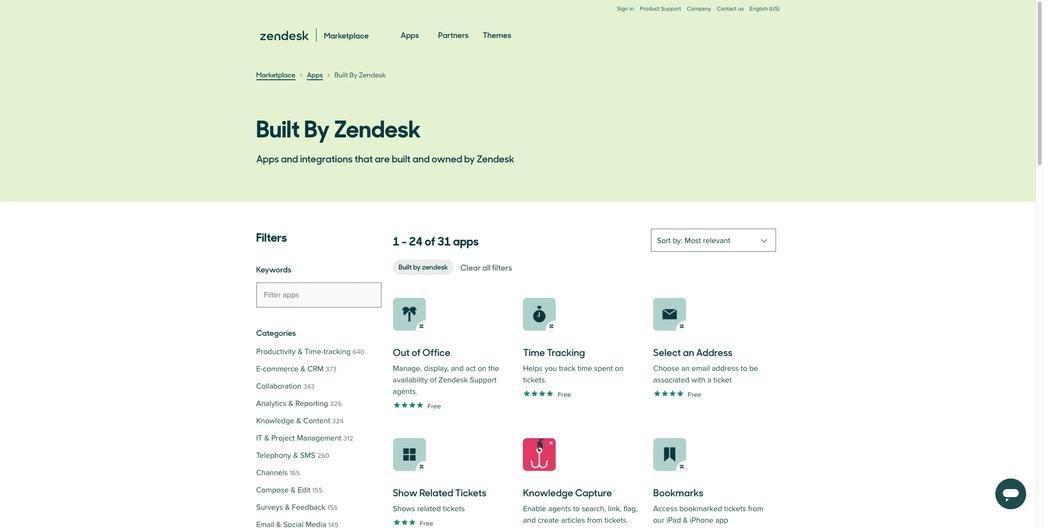 Task type: describe. For each thing, give the bounding box(es) containing it.
312
[[343, 435, 353, 443]]

260
[[317, 452, 329, 460]]

built by zendesk
[[399, 262, 448, 272]]

create
[[538, 516, 559, 526]]

0 vertical spatial an
[[683, 345, 694, 359]]

31
[[437, 232, 451, 249]]

time tracking helps you track time spent on tickets.
[[523, 345, 624, 385]]

ipad
[[666, 516, 681, 526]]

knowledge for &
[[256, 417, 294, 426]]

channels
[[256, 469, 288, 478]]

& for time-
[[298, 347, 303, 357]]

us
[[738, 5, 744, 13]]

(us)
[[769, 5, 780, 13]]

surveys
[[256, 503, 283, 513]]

office
[[422, 345, 450, 359]]

155 for compose & edit
[[312, 487, 323, 495]]

themes link
[[483, 21, 511, 49]]

out
[[393, 345, 410, 359]]

address
[[712, 364, 739, 374]]

it
[[256, 434, 262, 444]]

our
[[653, 516, 665, 526]]

free for tracking
[[558, 391, 571, 399]]

free for related
[[420, 520, 433, 528]]

are
[[375, 152, 390, 166]]

product
[[640, 5, 660, 13]]

contact us link
[[717, 5, 744, 13]]

availability
[[393, 376, 428, 385]]

tickets inside show related tickets shows related tickets
[[443, 505, 465, 514]]

all
[[482, 262, 491, 273]]

0 vertical spatial of
[[425, 232, 435, 249]]

tickets. inside time tracking helps you track time spent on tickets.
[[523, 376, 547, 385]]

e-
[[256, 365, 263, 374]]

tracking
[[324, 347, 351, 357]]

1 vertical spatial apps link
[[307, 70, 323, 80]]

knowledge & content 324
[[256, 417, 344, 426]]

& for sms
[[293, 451, 298, 461]]

e-commerce & crm 373
[[256, 365, 337, 374]]

marketplace
[[256, 70, 295, 79]]

contact
[[717, 5, 737, 13]]

1 vertical spatial built
[[256, 110, 300, 144]]

keywords
[[256, 264, 291, 275]]

search,
[[582, 505, 606, 514]]

telephony & sms 260
[[256, 451, 329, 461]]

and left integrations
[[281, 152, 298, 166]]

themes
[[483, 29, 511, 40]]

time
[[523, 345, 545, 359]]

the
[[488, 364, 499, 374]]

owned
[[432, 152, 462, 166]]

commerce
[[263, 365, 299, 374]]

clear all filters button
[[460, 261, 513, 274]]

326
[[330, 400, 342, 409]]

free for of
[[428, 402, 441, 411]]

that
[[355, 152, 373, 166]]

bookmarks
[[653, 486, 703, 500]]

out of office manage, display, and act on the availability of zendesk support agents.
[[393, 345, 499, 397]]

english (us)
[[750, 5, 780, 13]]

support inside the global-navigation-secondary element
[[661, 5, 681, 13]]

apps and integrations that are built and owned by zendesk
[[256, 152, 514, 166]]

from inside knowledge capture enable agents to search, link, flag, and create articles from tickets.
[[587, 516, 603, 526]]

155 for surveys & feedback
[[327, 504, 338, 512]]

to inside select an address choose an email address to be associated with a ticket
[[741, 364, 747, 374]]

capture
[[575, 486, 612, 500]]

choose
[[653, 364, 680, 374]]

management
[[297, 434, 341, 444]]

channels 165
[[256, 469, 300, 478]]

tickets
[[455, 486, 487, 500]]

1 vertical spatial by
[[304, 110, 330, 144]]

2 vertical spatial of
[[430, 376, 437, 385]]

sign
[[617, 5, 628, 13]]

& for reporting
[[288, 399, 293, 409]]

be
[[749, 364, 758, 374]]

partners link
[[438, 21, 469, 49]]

free for an
[[688, 391, 701, 399]]

373
[[326, 366, 337, 374]]

& for content
[[296, 417, 301, 426]]

associated
[[653, 376, 690, 385]]

0 vertical spatial built by zendesk
[[334, 70, 386, 79]]

show
[[393, 486, 417, 500]]

1 vertical spatial built by zendesk
[[256, 110, 421, 144]]

165
[[290, 470, 300, 478]]

sign in
[[617, 5, 634, 13]]

partners
[[438, 29, 469, 40]]

crm
[[307, 365, 324, 374]]

24
[[409, 232, 423, 249]]

tickets inside bookmarks access bookmarked tickets from our ipad & iphone app
[[724, 505, 746, 514]]

apps
[[453, 232, 479, 249]]

0 vertical spatial by
[[464, 152, 475, 166]]

knowledge capture enable agents to search, link, flag, and create articles from tickets.
[[523, 486, 638, 526]]

0 vertical spatial built
[[334, 70, 348, 79]]

email
[[692, 364, 710, 374]]

built
[[392, 152, 411, 166]]

analytics
[[256, 399, 286, 409]]

1 horizontal spatial apps link
[[401, 21, 419, 49]]

select an address choose an email address to be associated with a ticket
[[653, 345, 758, 385]]

tracking
[[547, 345, 585, 359]]

agents.
[[393, 387, 418, 397]]

related
[[417, 505, 441, 514]]

on for out of office
[[478, 364, 486, 374]]

and inside out of office manage, display, and act on the availability of zendesk support agents.
[[451, 364, 464, 374]]



Task type: vqa. For each thing, say whether or not it's contained in the screenshot.
Bookmarks
yes



Task type: locate. For each thing, give the bounding box(es) containing it.
1 horizontal spatial on
[[615, 364, 624, 374]]

None search field
[[256, 283, 381, 308]]

1 vertical spatial support
[[470, 376, 497, 385]]

of left 31
[[425, 232, 435, 249]]

1 - 24 of 31 apps
[[393, 232, 479, 249]]

0 horizontal spatial tickets
[[443, 505, 465, 514]]

productivity
[[256, 347, 296, 357]]

& down analytics & reporting 326
[[296, 417, 301, 426]]

0 vertical spatial 155
[[312, 487, 323, 495]]

1 horizontal spatial apps
[[307, 70, 323, 79]]

0 vertical spatial to
[[741, 364, 747, 374]]

1
[[393, 232, 400, 249]]

an up email
[[683, 345, 694, 359]]

an
[[683, 345, 694, 359], [681, 364, 690, 374]]

knowledge inside knowledge capture enable agents to search, link, flag, and create articles from tickets.
[[523, 486, 573, 500]]

compose
[[256, 486, 289, 496]]

to left be
[[741, 364, 747, 374]]

on inside out of office manage, display, and act on the availability of zendesk support agents.
[[478, 364, 486, 374]]

apps for apps and integrations that are built and owned by zendesk
[[256, 152, 279, 166]]

& for edit
[[291, 486, 296, 496]]

& for feedback
[[285, 503, 290, 513]]

display,
[[424, 364, 449, 374]]

with
[[692, 376, 705, 385]]

reporting
[[295, 399, 328, 409]]

free
[[558, 391, 571, 399], [688, 391, 701, 399], [428, 402, 441, 411], [420, 520, 433, 528]]

2 vertical spatial built
[[399, 262, 412, 272]]

surveys & feedback 155
[[256, 503, 338, 513]]

telephony
[[256, 451, 291, 461]]

343
[[303, 383, 315, 391]]

zendesk
[[422, 262, 448, 272]]

address
[[696, 345, 733, 359]]

1 vertical spatial from
[[587, 516, 603, 526]]

1 tickets from the left
[[443, 505, 465, 514]]

an left email
[[681, 364, 690, 374]]

product support
[[640, 5, 681, 13]]

tickets. down link,
[[604, 516, 628, 526]]

0 horizontal spatial built
[[256, 110, 300, 144]]

agents
[[548, 505, 571, 514]]

access
[[653, 505, 678, 514]]

on inside time tracking helps you track time spent on tickets.
[[615, 364, 624, 374]]

1 vertical spatial tickets.
[[604, 516, 628, 526]]

2 horizontal spatial built
[[399, 262, 412, 272]]

flag,
[[624, 505, 638, 514]]

and down the enable
[[523, 516, 536, 526]]

of right the out
[[412, 345, 421, 359]]

0 horizontal spatial tickets.
[[523, 376, 547, 385]]

english (us) link
[[750, 5, 780, 22]]

filters
[[492, 262, 512, 273]]

1 vertical spatial by
[[413, 262, 421, 272]]

2 vertical spatial apps
[[256, 152, 279, 166]]

apps link right marketplace link at the left of page
[[307, 70, 323, 80]]

apps
[[401, 29, 419, 40], [307, 70, 323, 79], [256, 152, 279, 166]]

feedback
[[292, 503, 325, 513]]

1 vertical spatial knowledge
[[523, 486, 573, 500]]

0 horizontal spatial 155
[[312, 487, 323, 495]]

1 vertical spatial 155
[[327, 504, 338, 512]]

apps for the rightmost apps link
[[401, 29, 419, 40]]

& for project
[[264, 434, 269, 444]]

& down compose & edit 155
[[285, 503, 290, 513]]

knowledge up agents
[[523, 486, 573, 500]]

filters
[[256, 228, 287, 245]]

clear all filters
[[461, 262, 512, 273]]

tickets up app
[[724, 505, 746, 514]]

clear
[[461, 262, 481, 273]]

app
[[715, 516, 728, 526]]

helps
[[523, 364, 543, 374]]

1 horizontal spatial support
[[661, 5, 681, 13]]

apps link left partners link
[[401, 21, 419, 49]]

0 horizontal spatial to
[[573, 505, 580, 514]]

collaboration
[[256, 382, 301, 392]]

by right owned
[[464, 152, 475, 166]]

1 horizontal spatial from
[[748, 505, 763, 514]]

0 vertical spatial apps link
[[401, 21, 419, 49]]

&
[[298, 347, 303, 357], [301, 365, 306, 374], [288, 399, 293, 409], [296, 417, 301, 426], [264, 434, 269, 444], [293, 451, 298, 461], [291, 486, 296, 496], [285, 503, 290, 513], [683, 516, 688, 526]]

on right spent
[[615, 364, 624, 374]]

0 horizontal spatial apps link
[[307, 70, 323, 80]]

productivity & time-tracking 640
[[256, 347, 364, 357]]

324
[[332, 418, 344, 426]]

& left sms
[[293, 451, 298, 461]]

1 horizontal spatial tickets.
[[604, 516, 628, 526]]

tickets. inside knowledge capture enable agents to search, link, flag, and create articles from tickets.
[[604, 516, 628, 526]]

& left edit
[[291, 486, 296, 496]]

on for time tracking
[[615, 364, 624, 374]]

1 vertical spatial to
[[573, 505, 580, 514]]

1 vertical spatial an
[[681, 364, 690, 374]]

0 vertical spatial by
[[349, 70, 357, 79]]

and right the 'built'
[[413, 152, 430, 166]]

0 horizontal spatial on
[[478, 364, 486, 374]]

collaboration 343
[[256, 382, 315, 392]]

0 horizontal spatial apps
[[256, 152, 279, 166]]

knowledge for capture
[[523, 486, 573, 500]]

enable
[[523, 505, 546, 514]]

to inside knowledge capture enable agents to search, link, flag, and create articles from tickets.
[[573, 505, 580, 514]]

zendesk image
[[260, 31, 308, 40]]

0 horizontal spatial by
[[413, 262, 421, 272]]

1 vertical spatial apps
[[307, 70, 323, 79]]

apps link
[[401, 21, 419, 49], [307, 70, 323, 80]]

tickets down tickets
[[443, 505, 465, 514]]

1 horizontal spatial tickets
[[724, 505, 746, 514]]

0 vertical spatial from
[[748, 505, 763, 514]]

& down collaboration 343 in the left bottom of the page
[[288, 399, 293, 409]]

& right ipad
[[683, 516, 688, 526]]

155 right edit
[[312, 487, 323, 495]]

tickets
[[443, 505, 465, 514], [724, 505, 746, 514]]

1 horizontal spatial knowledge
[[523, 486, 573, 500]]

2 horizontal spatial apps
[[401, 29, 419, 40]]

support down the
[[470, 376, 497, 385]]

155 right feedback
[[327, 504, 338, 512]]

0 vertical spatial support
[[661, 5, 681, 13]]

0 vertical spatial tickets.
[[523, 376, 547, 385]]

knowledge down "analytics"
[[256, 417, 294, 426]]

0 horizontal spatial knowledge
[[256, 417, 294, 426]]

compose & edit 155
[[256, 486, 323, 496]]

contact us
[[717, 5, 744, 13]]

and
[[281, 152, 298, 166], [413, 152, 430, 166], [451, 364, 464, 374], [523, 516, 536, 526]]

product support link
[[640, 5, 681, 13]]

1 horizontal spatial 155
[[327, 504, 338, 512]]

2 on from the left
[[615, 364, 624, 374]]

to
[[741, 364, 747, 374], [573, 505, 580, 514]]

support right product
[[661, 5, 681, 13]]

1 on from the left
[[478, 364, 486, 374]]

manage,
[[393, 364, 422, 374]]

of down display, at the left bottom
[[430, 376, 437, 385]]

from
[[748, 505, 763, 514], [587, 516, 603, 526]]

0 vertical spatial apps
[[401, 29, 419, 40]]

& right the it
[[264, 434, 269, 444]]

on right act
[[478, 364, 486, 374]]

zendesk inside out of office manage, display, and act on the availability of zendesk support agents.
[[438, 376, 468, 385]]

1 horizontal spatial by
[[464, 152, 475, 166]]

Filter apps search field
[[256, 283, 381, 308]]

edit
[[298, 486, 310, 496]]

to up articles
[[573, 505, 580, 514]]

of
[[425, 232, 435, 249], [412, 345, 421, 359], [430, 376, 437, 385]]

155 inside compose & edit 155
[[312, 487, 323, 495]]

1 vertical spatial of
[[412, 345, 421, 359]]

free down with on the bottom of page
[[688, 391, 701, 399]]

in
[[630, 5, 634, 13]]

1 horizontal spatial to
[[741, 364, 747, 374]]

free down availability
[[428, 402, 441, 411]]

tickets. down helps
[[523, 376, 547, 385]]

0 vertical spatial knowledge
[[256, 417, 294, 426]]

you
[[545, 364, 557, 374]]

155 inside "surveys & feedback 155"
[[327, 504, 338, 512]]

time-
[[305, 347, 324, 357]]

project
[[271, 434, 295, 444]]

and left act
[[451, 364, 464, 374]]

& left crm
[[301, 365, 306, 374]]

1 horizontal spatial by
[[349, 70, 357, 79]]

1 horizontal spatial built
[[334, 70, 348, 79]]

-
[[402, 232, 407, 249]]

spent
[[594, 364, 613, 374]]

sms
[[300, 451, 315, 461]]

time
[[578, 364, 592, 374]]

free down track
[[558, 391, 571, 399]]

built
[[334, 70, 348, 79], [256, 110, 300, 144], [399, 262, 412, 272]]

& left 'time-'
[[298, 347, 303, 357]]

& inside bookmarks access bookmarked tickets from our ipad & iphone app
[[683, 516, 688, 526]]

0 horizontal spatial by
[[304, 110, 330, 144]]

support inside out of office manage, display, and act on the availability of zendesk support agents.
[[470, 376, 497, 385]]

0 horizontal spatial support
[[470, 376, 497, 385]]

and inside knowledge capture enable agents to search, link, flag, and create articles from tickets.
[[523, 516, 536, 526]]

content
[[303, 417, 330, 426]]

english
[[750, 5, 768, 13]]

640
[[353, 348, 364, 357]]

0 horizontal spatial from
[[587, 516, 603, 526]]

global-navigation-secondary element
[[256, 0, 780, 22]]

2 tickets from the left
[[724, 505, 746, 514]]

iphone
[[690, 516, 713, 526]]

knowledge
[[256, 417, 294, 426], [523, 486, 573, 500]]

bookmarked
[[679, 505, 722, 514]]

by left zendesk
[[413, 262, 421, 272]]

related
[[419, 486, 453, 500]]

company link
[[687, 5, 711, 22]]

free down related
[[420, 520, 433, 528]]

show related tickets shows related tickets
[[393, 486, 487, 514]]

company
[[687, 5, 711, 13]]

from inside bookmarks access bookmarked tickets from our ipad & iphone app
[[748, 505, 763, 514]]



